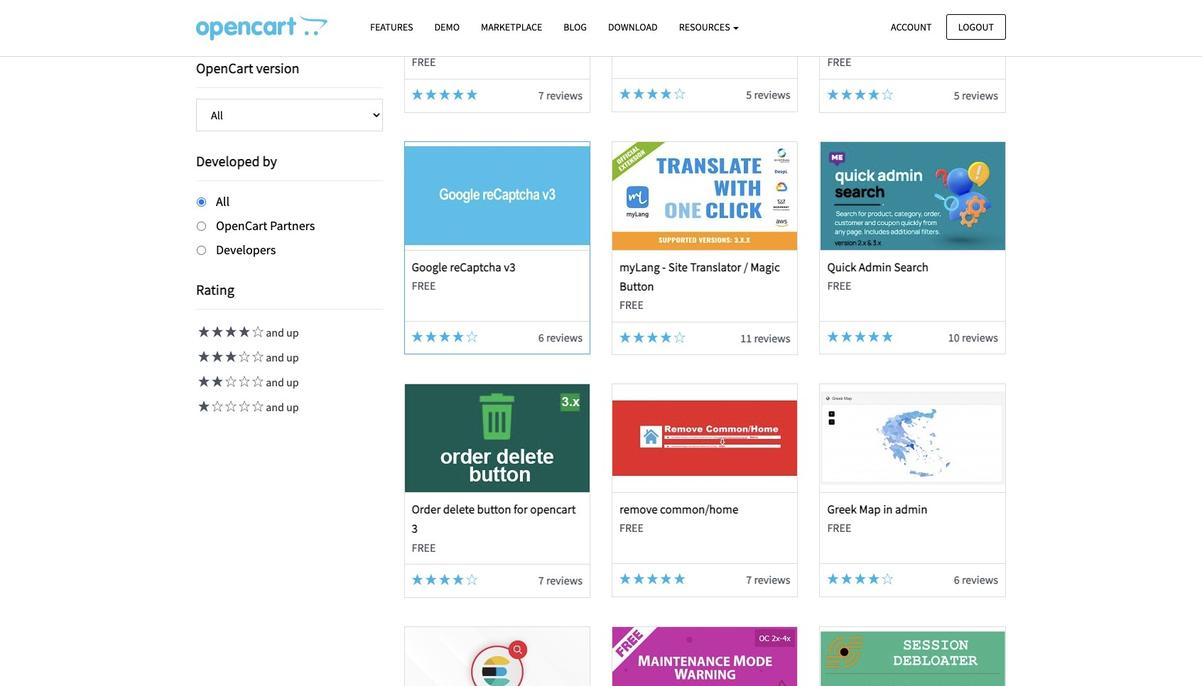 Task type: vqa. For each thing, say whether or not it's contained in the screenshot.
'can'
no



Task type: locate. For each thing, give the bounding box(es) containing it.
marketplace link
[[470, 15, 553, 40]]

top bar link
[[620, 16, 658, 32]]

and up link
[[196, 326, 299, 340], [196, 351, 299, 365], [196, 375, 299, 390], [196, 400, 299, 414]]

and
[[880, 36, 900, 51], [266, 326, 284, 340], [266, 351, 284, 365], [266, 375, 284, 390], [266, 400, 284, 414]]

and for 1st the and up 'link' from the bottom
[[266, 400, 284, 414]]

3
[[412, 521, 418, 537]]

star light o image
[[674, 88, 685, 100], [250, 326, 264, 338], [237, 351, 250, 363], [250, 351, 264, 363], [223, 376, 237, 387], [250, 376, 264, 387], [210, 401, 223, 412], [223, 401, 237, 412], [250, 401, 264, 412], [466, 574, 478, 586]]

other extensions image
[[196, 15, 328, 40]]

free down remove
[[620, 521, 644, 535]]

and up
[[264, 326, 299, 340], [264, 351, 299, 365], [264, 375, 299, 390], [264, 400, 299, 414]]

order
[[412, 502, 441, 517]]

-
[[487, 16, 491, 32], [909, 16, 913, 32], [662, 259, 666, 275]]

blog link
[[553, 15, 597, 40]]

0 horizontal spatial 6
[[538, 330, 544, 344]]

0 horizontal spatial -
[[487, 16, 491, 32]]

None radio
[[197, 222, 206, 231]]

2 and up link from the top
[[196, 351, 299, 365]]

opencart up developers
[[216, 217, 267, 234]]

download link
[[597, 15, 668, 40]]

6 reviews for google recaptcha v3
[[538, 330, 583, 344]]

messor security - ips/waf anti ddos/bot and more link
[[827, 16, 980, 51]]

0 horizontal spatial 6 reviews
[[538, 330, 583, 344]]

6
[[538, 330, 544, 344], [954, 573, 960, 587]]

4 and up from the top
[[264, 400, 299, 414]]

and inside messor security - ips/waf anti ddos/bot and more free
[[880, 36, 900, 51]]

google
[[412, 259, 447, 275]]

demo
[[434, 21, 460, 33]]

free down ddos/bot
[[827, 55, 851, 69]]

- up more
[[909, 16, 913, 32]]

7 for remove common/home
[[746, 573, 752, 587]]

order delete button for opencart 3 image
[[405, 385, 590, 492]]

reviews for order delete button for opencart 3
[[546, 573, 583, 588]]

quick admin search link
[[827, 259, 929, 275]]

resources link
[[668, 15, 750, 40]]

1 vertical spatial 6 reviews
[[954, 573, 998, 587]]

2 horizontal spatial -
[[909, 16, 913, 32]]

star light image
[[647, 88, 658, 100], [660, 88, 672, 100], [827, 89, 839, 100], [841, 89, 852, 100], [855, 89, 866, 100], [196, 326, 210, 338], [223, 326, 237, 338], [237, 326, 250, 338], [425, 331, 437, 342], [827, 331, 839, 342], [855, 331, 866, 342], [868, 331, 880, 342], [660, 332, 672, 343], [196, 351, 210, 363], [210, 351, 223, 363], [223, 351, 237, 363], [210, 376, 223, 387], [633, 573, 645, 585], [647, 573, 658, 585], [855, 573, 866, 585]]

free down 'button'
[[620, 298, 644, 312]]

/
[[744, 259, 748, 275]]

7 reviews for remove common/home
[[746, 573, 790, 587]]

0 vertical spatial 6 reviews
[[538, 330, 583, 344]]

free down quick
[[827, 278, 851, 293]]

3 and up from the top
[[264, 375, 299, 390]]

reviews for mylang - site translator / magic button
[[754, 331, 790, 345]]

7 for order delete button for opencart 3
[[538, 573, 544, 588]]

- inside mylang - site translator / magic button free
[[662, 259, 666, 275]]

developed by
[[196, 152, 277, 170]]

4 and up link from the top
[[196, 400, 299, 414]]

free inside 'flowytracking - gtm ga4 ads conversion pixel fac.. free'
[[412, 55, 436, 69]]

3 and up link from the top
[[196, 375, 299, 390]]

1 vertical spatial 6
[[954, 573, 960, 587]]

10 reviews
[[948, 330, 998, 344]]

opencart down vqmod
[[196, 59, 253, 77]]

free inside order delete button for opencart 3 free
[[412, 540, 436, 555]]

up
[[286, 326, 299, 340], [286, 351, 299, 365], [286, 375, 299, 390], [286, 400, 299, 414]]

5 reviews
[[746, 87, 790, 102], [954, 88, 998, 102]]

greek map in admin free
[[827, 502, 928, 535]]

1 and up from the top
[[264, 326, 299, 340]]

google recaptcha v3 link
[[412, 259, 516, 275]]

version
[[256, 59, 300, 77]]

0 horizontal spatial 5
[[746, 87, 752, 102]]

mylang - site translator / magic button link
[[620, 259, 780, 294]]

free down google
[[412, 278, 436, 293]]

reviews for quick admin search
[[962, 330, 998, 344]]

flowytracking - gtm ga4 ads conversion pixel fac.. free
[[412, 16, 561, 69]]

vqmod link
[[196, 13, 383, 38]]

0 vertical spatial opencart
[[196, 59, 253, 77]]

1 vertical spatial opencart
[[216, 217, 267, 234]]

in
[[883, 502, 893, 517]]

opencart for opencart partners
[[216, 217, 267, 234]]

reviews
[[754, 87, 790, 102], [546, 88, 583, 102], [962, 88, 998, 102], [546, 330, 583, 344], [962, 330, 998, 344], [754, 331, 790, 345], [754, 573, 790, 587], [962, 573, 998, 587], [546, 573, 583, 588]]

ips/waf
[[915, 16, 958, 32]]

1 horizontal spatial -
[[662, 259, 666, 275]]

opencart
[[196, 59, 253, 77], [216, 217, 267, 234]]

0 vertical spatial 6
[[538, 330, 544, 344]]

elasticsearch for opencart image
[[405, 627, 590, 686]]

6 reviews
[[538, 330, 583, 344], [954, 573, 998, 587]]

ddos/bot
[[827, 36, 878, 51]]

demo link
[[424, 15, 470, 40]]

blog
[[564, 21, 587, 33]]

10
[[948, 330, 960, 344]]

star light o image
[[882, 89, 893, 100], [466, 331, 478, 342], [674, 332, 685, 343], [237, 376, 250, 387], [237, 401, 250, 412], [882, 573, 893, 585]]

7 reviews for order delete button for opencart 3
[[538, 573, 583, 588]]

- for conversion
[[487, 16, 491, 32]]

messor security - ips/waf anti ddos/bot and more free
[[827, 16, 980, 69]]

by
[[263, 152, 277, 170]]

5
[[746, 87, 752, 102], [954, 88, 960, 102]]

free
[[412, 55, 436, 69], [827, 55, 851, 69], [412, 278, 436, 293], [827, 278, 851, 293], [620, 298, 644, 312], [620, 521, 644, 535], [827, 521, 851, 535], [412, 540, 436, 555]]

star light image
[[620, 88, 631, 100], [633, 88, 645, 100], [412, 89, 423, 100], [425, 89, 437, 100], [439, 89, 450, 100], [453, 89, 464, 100], [466, 89, 478, 100], [868, 89, 880, 100], [210, 326, 223, 338], [412, 331, 423, 342], [439, 331, 450, 342], [453, 331, 464, 342], [841, 331, 852, 342], [882, 331, 893, 342], [620, 332, 631, 343], [633, 332, 645, 343], [647, 332, 658, 343], [196, 376, 210, 387], [196, 401, 210, 412], [620, 573, 631, 585], [660, 573, 672, 585], [674, 573, 685, 585], [827, 573, 839, 585], [841, 573, 852, 585], [868, 573, 880, 585], [412, 574, 423, 586], [425, 574, 437, 586], [439, 574, 450, 586], [453, 574, 464, 586]]

security
[[865, 16, 907, 32]]

free inside the greek map in admin free
[[827, 521, 851, 535]]

features link
[[360, 15, 424, 40]]

recaptcha
[[450, 259, 501, 275]]

maintenance mode warning - informer and quick ch.. image
[[613, 627, 797, 686]]

free down greek
[[827, 521, 851, 535]]

7
[[538, 88, 544, 102], [746, 573, 752, 587], [538, 573, 544, 588]]

6 for greek map in admin
[[954, 573, 960, 587]]

quick
[[827, 259, 856, 275]]

free down the 3
[[412, 540, 436, 555]]

and up for 3rd the and up 'link' from the top of the page
[[264, 375, 299, 390]]

- inside messor security - ips/waf anti ddos/bot and more free
[[909, 16, 913, 32]]

and up for 1st the and up 'link' from the bottom
[[264, 400, 299, 414]]

partners
[[270, 217, 315, 234]]

greek map in admin image
[[820, 385, 1005, 492]]

2 and up from the top
[[264, 351, 299, 365]]

1 horizontal spatial 6 reviews
[[954, 573, 998, 587]]

remove common/home free
[[620, 502, 738, 535]]

order delete button for opencart 3 link
[[412, 502, 576, 537]]

11
[[741, 331, 752, 345]]

quick admin search image
[[820, 142, 1005, 250]]

7 reviews
[[538, 88, 583, 102], [746, 573, 790, 587], [538, 573, 583, 588]]

conversion
[[412, 36, 469, 51]]

- inside 'flowytracking - gtm ga4 ads conversion pixel fac.. free'
[[487, 16, 491, 32]]

account
[[891, 20, 932, 33]]

free down conversion at the top left of the page
[[412, 55, 436, 69]]

flowytracking - gtm ga4 ads conversion pixel fac.. link
[[412, 16, 561, 51]]

delete
[[443, 502, 475, 517]]

None radio
[[197, 198, 206, 207], [197, 246, 206, 255], [197, 198, 206, 207], [197, 246, 206, 255]]

search
[[894, 259, 929, 275]]

mylang - site translator / magic button free
[[620, 259, 780, 312]]

opencart
[[530, 502, 576, 517]]

- left site
[[662, 259, 666, 275]]

google recaptcha v3 free
[[412, 259, 516, 293]]

1 horizontal spatial 5 reviews
[[954, 88, 998, 102]]

map
[[859, 502, 881, 517]]

4 up from the top
[[286, 400, 299, 414]]

1 horizontal spatial 6
[[954, 573, 960, 587]]

top
[[620, 16, 638, 32]]

anti
[[960, 16, 980, 32]]

free inside messor security - ips/waf anti ddos/bot and more free
[[827, 55, 851, 69]]

greek map in admin link
[[827, 502, 928, 517]]

- left gtm
[[487, 16, 491, 32]]

greek
[[827, 502, 857, 517]]



Task type: describe. For each thing, give the bounding box(es) containing it.
common/home
[[660, 502, 738, 517]]

account link
[[879, 14, 944, 40]]

admin
[[859, 259, 892, 275]]

admin
[[895, 502, 928, 517]]

bar
[[641, 16, 658, 32]]

opencart partners
[[216, 217, 315, 234]]

and up for third the and up 'link' from the bottom of the page
[[264, 351, 299, 365]]

button
[[477, 502, 511, 517]]

remove common/home link
[[620, 502, 738, 517]]

gtm
[[493, 16, 515, 32]]

order delete button for opencart 3 free
[[412, 502, 576, 555]]

site
[[668, 259, 688, 275]]

logout link
[[946, 14, 1006, 40]]

1 horizontal spatial 5
[[954, 88, 960, 102]]

mylang
[[620, 259, 660, 275]]

v3
[[504, 259, 516, 275]]

session debloater image
[[820, 627, 1005, 686]]

flowytracking
[[412, 16, 484, 32]]

free inside remove common/home free
[[620, 521, 644, 535]]

developed
[[196, 152, 260, 170]]

ads
[[540, 16, 561, 32]]

and for third the and up 'link' from the bottom of the page
[[266, 351, 284, 365]]

and for fourth the and up 'link' from the bottom of the page
[[266, 326, 284, 340]]

free inside google recaptcha v3 free
[[412, 278, 436, 293]]

reviews for remove common/home
[[754, 573, 790, 587]]

mylang - site translator / magic button image
[[613, 142, 797, 250]]

6 reviews for greek map in admin
[[954, 573, 998, 587]]

resources
[[679, 21, 732, 33]]

google recaptcha v3 image
[[405, 142, 590, 250]]

remove
[[620, 502, 658, 517]]

11 reviews
[[741, 331, 790, 345]]

translator
[[690, 259, 741, 275]]

download
[[608, 21, 658, 33]]

features
[[370, 21, 413, 33]]

6 for google recaptcha v3
[[538, 330, 544, 344]]

2 up from the top
[[286, 351, 299, 365]]

all
[[216, 193, 229, 210]]

free inside quick admin search free
[[827, 278, 851, 293]]

quick admin search free
[[827, 259, 929, 293]]

developers
[[216, 241, 276, 258]]

ga4
[[518, 16, 538, 32]]

and up for fourth the and up 'link' from the bottom of the page
[[264, 326, 299, 340]]

top bar
[[620, 16, 658, 32]]

3 up from the top
[[286, 375, 299, 390]]

fac..
[[498, 36, 521, 51]]

opencart version
[[196, 59, 300, 77]]

messor
[[827, 16, 863, 32]]

magic
[[750, 259, 780, 275]]

0 horizontal spatial 5 reviews
[[746, 87, 790, 102]]

reviews for google recaptcha v3
[[546, 330, 583, 344]]

and for 3rd the and up 'link' from the top of the page
[[266, 375, 284, 390]]

marketplace
[[481, 21, 542, 33]]

reviews for greek map in admin
[[962, 573, 998, 587]]

opencart for opencart version
[[196, 59, 253, 77]]

button
[[620, 278, 654, 294]]

free inside mylang - site translator / magic button free
[[620, 298, 644, 312]]

pixel
[[471, 36, 495, 51]]

for
[[514, 502, 528, 517]]

1 up from the top
[[286, 326, 299, 340]]

- for magic
[[662, 259, 666, 275]]

1 and up link from the top
[[196, 326, 299, 340]]

rating
[[196, 281, 234, 299]]

vqmod
[[210, 18, 249, 34]]

remove common/home image
[[613, 385, 797, 492]]

logout
[[958, 20, 994, 33]]

more
[[902, 36, 929, 51]]



